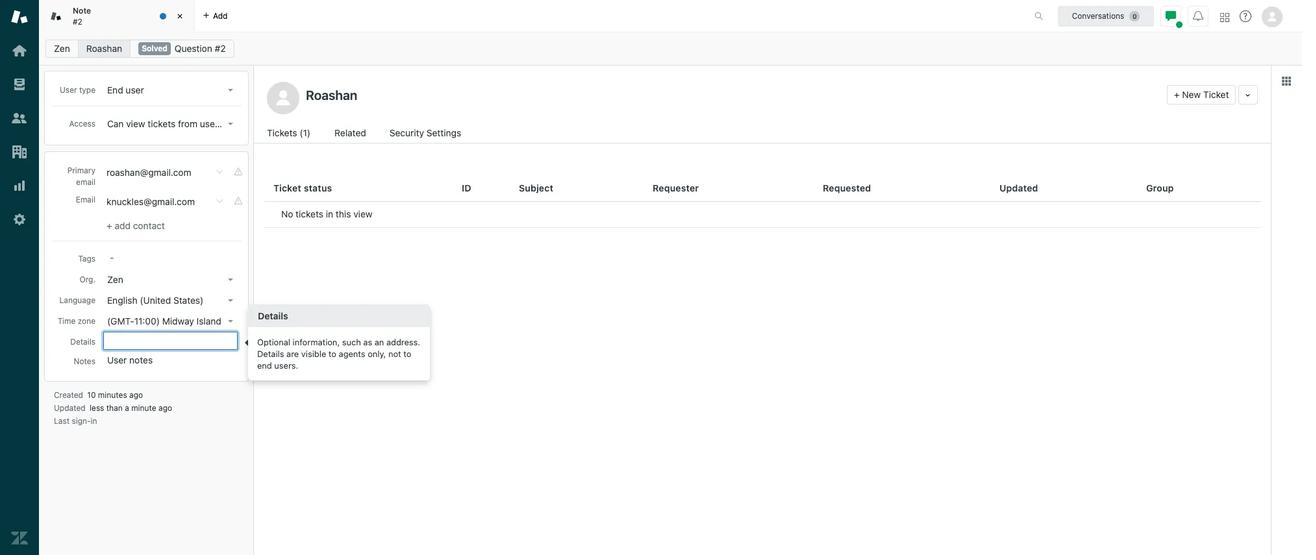 Task type: describe. For each thing, give the bounding box(es) containing it.
(gmt-11:00) midway island button
[[103, 313, 239, 331]]

0 horizontal spatial ago
[[129, 391, 143, 400]]

type
[[79, 85, 96, 95]]

1 vertical spatial details
[[70, 337, 96, 347]]

primary
[[67, 166, 96, 175]]

address.
[[387, 338, 420, 348]]

arrow down image
[[228, 279, 233, 281]]

ticket inside "button"
[[1204, 89, 1230, 100]]

0 vertical spatial details
[[258, 311, 288, 322]]

are
[[287, 349, 299, 360]]

add inside popup button
[[213, 11, 228, 20]]

email
[[76, 195, 96, 205]]

get started image
[[11, 42, 28, 59]]

id
[[462, 182, 472, 193]]

org.
[[80, 275, 96, 285]]

not
[[389, 349, 401, 360]]

organizations image
[[11, 144, 28, 161]]

zone
[[78, 316, 96, 326]]

user type
[[60, 85, 96, 95]]

security settings
[[390, 127, 462, 138]]

(gmt-11:00) midway island
[[107, 316, 221, 327]]

notes
[[129, 355, 153, 366]]

ticket status
[[274, 182, 332, 193]]

secondary element
[[39, 36, 1303, 62]]

from
[[178, 118, 198, 129]]

user
[[126, 84, 144, 96]]

information,
[[293, 338, 340, 348]]

add button
[[195, 0, 236, 32]]

conversations button
[[1059, 6, 1155, 26]]

end user button
[[103, 81, 239, 99]]

such
[[342, 338, 361, 348]]

zen link
[[45, 40, 78, 58]]

email
[[76, 177, 96, 187]]

subject
[[519, 182, 554, 193]]

notes
[[74, 357, 96, 367]]

sign-
[[72, 417, 91, 426]]

1 to from the left
[[329, 349, 337, 360]]

island
[[197, 316, 221, 327]]

zen inside secondary element
[[54, 43, 70, 54]]

user for user notes
[[107, 355, 127, 366]]

updated inside created 10 minutes ago updated less than a minute ago last sign-in
[[54, 404, 86, 413]]

tab containing note
[[39, 0, 195, 32]]

#2 for question #2
[[215, 43, 226, 54]]

#2 for note #2
[[73, 17, 82, 26]]

settings
[[427, 127, 462, 138]]

end
[[107, 84, 123, 96]]

conversations
[[1073, 11, 1125, 20]]

only,
[[368, 349, 386, 360]]

customers image
[[11, 110, 28, 127]]

in inside created 10 minutes ago updated less than a minute ago last sign-in
[[91, 417, 97, 426]]

question #2
[[175, 43, 226, 54]]

question
[[175, 43, 212, 54]]

english
[[107, 295, 137, 306]]

notifications image
[[1194, 11, 1204, 21]]

(united
[[140, 295, 171, 306]]

apps image
[[1282, 76, 1293, 86]]

arrow down image for can view tickets from user's org.
[[228, 123, 233, 125]]

solved
[[142, 44, 168, 53]]

agents
[[339, 349, 366, 360]]

main element
[[0, 0, 39, 556]]

view inside 'grid'
[[354, 209, 373, 220]]

zen button
[[103, 271, 239, 289]]

new
[[1183, 89, 1202, 100]]

as
[[364, 338, 373, 348]]

user notes
[[107, 355, 153, 366]]

group
[[1147, 182, 1175, 193]]

+ new ticket button
[[1168, 85, 1237, 105]]

tickets inside button
[[148, 118, 176, 129]]

grid containing ticket status
[[254, 175, 1272, 556]]

english (united states)
[[107, 295, 204, 306]]

1 vertical spatial add
[[115, 220, 131, 231]]

user for user type
[[60, 85, 77, 95]]

- field
[[105, 251, 239, 265]]

tickets (1) link
[[267, 126, 313, 143]]

(gmt-
[[107, 316, 134, 327]]

no
[[281, 209, 293, 220]]

view inside button
[[126, 118, 145, 129]]

11:00)
[[134, 316, 160, 327]]

arrow down image for english (united states)
[[228, 300, 233, 302]]

created
[[54, 391, 83, 400]]

english (united states) button
[[103, 292, 239, 310]]

this
[[336, 209, 351, 220]]

zendesk image
[[11, 530, 28, 547]]

related
[[335, 127, 366, 138]]



Task type: vqa. For each thing, say whether or not it's contained in the screenshot.
rightmost "#2"
yes



Task type: locate. For each thing, give the bounding box(es) containing it.
access
[[69, 119, 96, 129]]

end
[[257, 361, 272, 371]]

+ left the new
[[1175, 89, 1181, 100]]

#2 down note
[[73, 17, 82, 26]]

requested
[[823, 182, 872, 193]]

in inside 'grid'
[[326, 209, 333, 220]]

tab
[[39, 0, 195, 32]]

tickets left from
[[148, 118, 176, 129]]

primary email
[[67, 166, 96, 187]]

user
[[60, 85, 77, 95], [107, 355, 127, 366]]

None text field
[[302, 85, 1163, 105]]

2 vertical spatial details
[[257, 349, 284, 360]]

0 vertical spatial tickets
[[148, 118, 176, 129]]

0 horizontal spatial zen
[[54, 43, 70, 54]]

(1)
[[300, 127, 311, 138]]

visible
[[301, 349, 326, 360]]

arrow down image inside english (united states) button
[[228, 300, 233, 302]]

security
[[390, 127, 424, 138]]

0 horizontal spatial +
[[107, 220, 112, 231]]

view right can
[[126, 118, 145, 129]]

arrow down image inside the end user button
[[228, 89, 233, 92]]

+ new ticket
[[1175, 89, 1230, 100]]

tickets inside 'grid'
[[296, 209, 324, 220]]

than
[[106, 404, 123, 413]]

org.
[[228, 118, 245, 129]]

0 vertical spatial add
[[213, 11, 228, 20]]

tickets right no in the left of the page
[[296, 209, 324, 220]]

views image
[[11, 76, 28, 93]]

view
[[126, 118, 145, 129], [354, 209, 373, 220]]

0 horizontal spatial to
[[329, 349, 337, 360]]

1 horizontal spatial zen
[[107, 274, 123, 285]]

in
[[326, 209, 333, 220], [91, 417, 97, 426]]

ticket up no in the left of the page
[[274, 182, 302, 193]]

less
[[90, 404, 104, 413]]

+ left contact on the left of page
[[107, 220, 112, 231]]

a
[[125, 404, 129, 413]]

status
[[304, 182, 332, 193]]

0 horizontal spatial in
[[91, 417, 97, 426]]

zendesk products image
[[1221, 13, 1230, 22]]

button displays agent's chat status as online. image
[[1167, 11, 1177, 21]]

1 horizontal spatial to
[[404, 349, 412, 360]]

reporting image
[[11, 177, 28, 194]]

+
[[1175, 89, 1181, 100], [107, 220, 112, 231]]

add left contact on the left of page
[[115, 220, 131, 231]]

to right the 'visible'
[[329, 349, 337, 360]]

ticket inside 'grid'
[[274, 182, 302, 193]]

tickets
[[148, 118, 176, 129], [296, 209, 324, 220]]

1 horizontal spatial view
[[354, 209, 373, 220]]

zendesk support image
[[11, 8, 28, 25]]

can view tickets from user's org.
[[107, 118, 245, 129]]

1 vertical spatial updated
[[54, 404, 86, 413]]

roashan@gmail.com
[[107, 167, 191, 178]]

contact
[[133, 220, 165, 231]]

details
[[258, 311, 288, 322], [70, 337, 96, 347], [257, 349, 284, 360]]

last
[[54, 417, 70, 426]]

1 horizontal spatial tickets
[[296, 209, 324, 220]]

to
[[329, 349, 337, 360], [404, 349, 412, 360]]

+ add contact
[[107, 220, 165, 231]]

0 horizontal spatial view
[[126, 118, 145, 129]]

arrow down image for end user
[[228, 89, 233, 92]]

0 horizontal spatial add
[[115, 220, 131, 231]]

1 vertical spatial #2
[[215, 43, 226, 54]]

knuckles@gmail.com
[[107, 196, 195, 207]]

optional information, such as an address. details are visible to agents only, not to end users.
[[257, 338, 420, 371]]

updated
[[1000, 182, 1039, 193], [54, 404, 86, 413]]

in left this
[[326, 209, 333, 220]]

note #2
[[73, 6, 91, 26]]

arrow down image inside can view tickets from user's org. button
[[228, 123, 233, 125]]

get help image
[[1241, 10, 1252, 22]]

1 vertical spatial view
[[354, 209, 373, 220]]

0 horizontal spatial #2
[[73, 17, 82, 26]]

0 vertical spatial updated
[[1000, 182, 1039, 193]]

0 horizontal spatial tickets
[[148, 118, 176, 129]]

to down address.
[[404, 349, 412, 360]]

admin image
[[11, 211, 28, 228]]

ago right minute
[[159, 404, 172, 413]]

ticket right the new
[[1204, 89, 1230, 100]]

user left notes
[[107, 355, 127, 366]]

0 horizontal spatial updated
[[54, 404, 86, 413]]

security settings link
[[390, 126, 465, 143]]

close image
[[174, 10, 187, 23]]

0 vertical spatial ticket
[[1204, 89, 1230, 100]]

1 horizontal spatial in
[[326, 209, 333, 220]]

1 horizontal spatial add
[[213, 11, 228, 20]]

ago
[[129, 391, 143, 400], [159, 404, 172, 413]]

1 horizontal spatial user
[[107, 355, 127, 366]]

1 vertical spatial user
[[107, 355, 127, 366]]

10
[[87, 391, 96, 400]]

zen inside button
[[107, 274, 123, 285]]

1 horizontal spatial +
[[1175, 89, 1181, 100]]

#2
[[73, 17, 82, 26], [215, 43, 226, 54]]

details up optional
[[258, 311, 288, 322]]

1 vertical spatial zen
[[107, 274, 123, 285]]

0 vertical spatial #2
[[73, 17, 82, 26]]

arrow down image inside (gmt-11:00) midway island "button"
[[228, 320, 233, 323]]

states)
[[173, 295, 204, 306]]

created 10 minutes ago updated less than a minute ago last sign-in
[[54, 391, 172, 426]]

1 horizontal spatial ticket
[[1204, 89, 1230, 100]]

0 vertical spatial in
[[326, 209, 333, 220]]

time
[[58, 316, 76, 326]]

1 vertical spatial tickets
[[296, 209, 324, 220]]

tickets
[[267, 127, 297, 138]]

0 vertical spatial zen
[[54, 43, 70, 54]]

view right this
[[354, 209, 373, 220]]

arrow down image right island
[[228, 320, 233, 323]]

1 vertical spatial +
[[107, 220, 112, 231]]

arrow down image up 'org.'
[[228, 89, 233, 92]]

add up the question #2
[[213, 11, 228, 20]]

arrow down image
[[228, 89, 233, 92], [228, 123, 233, 125], [228, 300, 233, 302], [228, 320, 233, 323]]

roashan link
[[78, 40, 131, 58]]

minute
[[131, 404, 156, 413]]

3 arrow down image from the top
[[228, 300, 233, 302]]

an
[[375, 338, 384, 348]]

zen left roashan on the top left of page
[[54, 43, 70, 54]]

in down less
[[91, 417, 97, 426]]

1 horizontal spatial updated
[[1000, 182, 1039, 193]]

0 vertical spatial user
[[60, 85, 77, 95]]

arrow down image down arrow down image on the bottom left
[[228, 300, 233, 302]]

tabs tab list
[[39, 0, 1022, 32]]

#2 right question
[[215, 43, 226, 54]]

related link
[[335, 126, 368, 143]]

minutes
[[98, 391, 127, 400]]

time zone
[[58, 316, 96, 326]]

details inside optional information, such as an address. details are visible to agents only, not to end users.
[[257, 349, 284, 360]]

1 vertical spatial in
[[91, 417, 97, 426]]

1 horizontal spatial #2
[[215, 43, 226, 54]]

1 arrow down image from the top
[[228, 89, 233, 92]]

user's
[[200, 118, 226, 129]]

users.
[[274, 361, 298, 371]]

0 vertical spatial view
[[126, 118, 145, 129]]

0 horizontal spatial ticket
[[274, 182, 302, 193]]

2 to from the left
[[404, 349, 412, 360]]

requester
[[653, 182, 699, 193]]

roashan
[[86, 43, 122, 54]]

tickets (1)
[[267, 127, 311, 138]]

note
[[73, 6, 91, 16]]

can view tickets from user's org. button
[[103, 115, 245, 133]]

end user
[[107, 84, 144, 96]]

zen up 'english'
[[107, 274, 123, 285]]

0 horizontal spatial user
[[60, 85, 77, 95]]

1 vertical spatial ago
[[159, 404, 172, 413]]

details up notes
[[70, 337, 96, 347]]

2 arrow down image from the top
[[228, 123, 233, 125]]

arrow down image right user's
[[228, 123, 233, 125]]

1 vertical spatial ticket
[[274, 182, 302, 193]]

optional
[[257, 338, 291, 348]]

ago up minute
[[129, 391, 143, 400]]

+ for + add contact
[[107, 220, 112, 231]]

can
[[107, 118, 124, 129]]

0 vertical spatial +
[[1175, 89, 1181, 100]]

grid
[[254, 175, 1272, 556]]

#2 inside secondary element
[[215, 43, 226, 54]]

arrow down image for (gmt-11:00) midway island
[[228, 320, 233, 323]]

language
[[59, 296, 96, 305]]

zen
[[54, 43, 70, 54], [107, 274, 123, 285]]

+ for + new ticket
[[1175, 89, 1181, 100]]

0 vertical spatial ago
[[129, 391, 143, 400]]

user left type
[[60, 85, 77, 95]]

1 horizontal spatial ago
[[159, 404, 172, 413]]

tags
[[78, 254, 96, 264]]

midway
[[162, 316, 194, 327]]

4 arrow down image from the top
[[228, 320, 233, 323]]

+ inside + new ticket "button"
[[1175, 89, 1181, 100]]

no tickets in this view
[[281, 209, 373, 220]]

#2 inside note #2
[[73, 17, 82, 26]]

details down optional
[[257, 349, 284, 360]]



